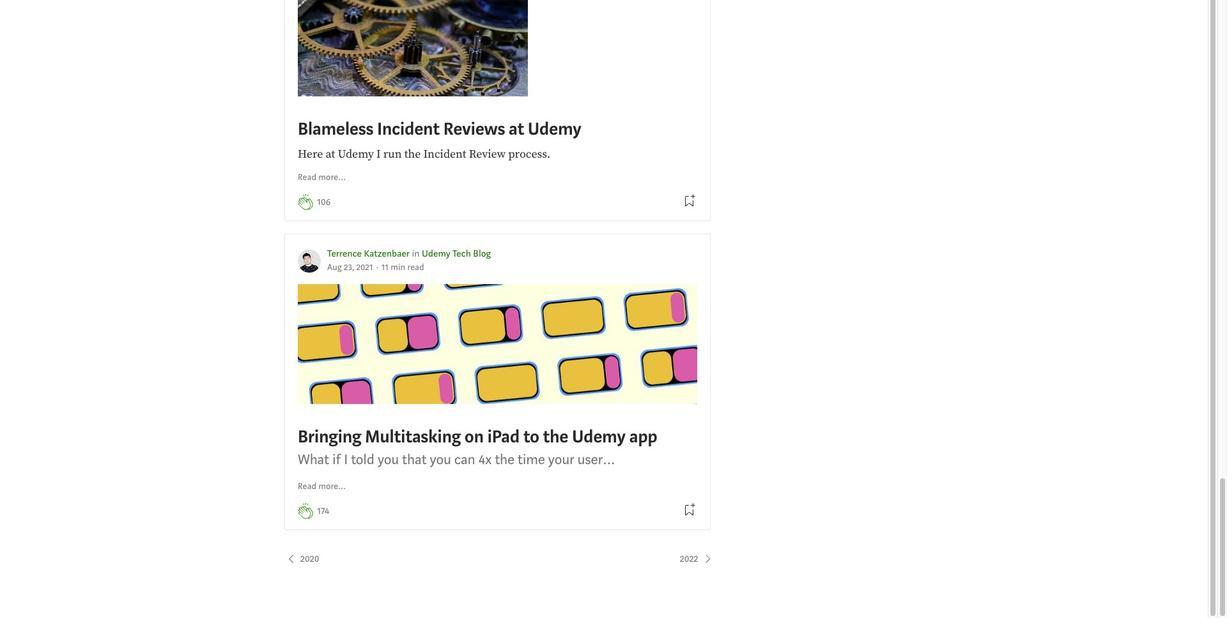 Task type: vqa. For each thing, say whether or not it's contained in the screenshot.
Terrence Katzenbaer in Udemy Tech Blog
yes



Task type: locate. For each thing, give the bounding box(es) containing it.
2022 link
[[680, 553, 714, 567]]

1 horizontal spatial i
[[376, 147, 381, 162]]

1 vertical spatial incident
[[423, 147, 466, 162]]

at
[[326, 147, 335, 162]]

2 read from the top
[[298, 481, 316, 493]]

106
[[317, 196, 331, 208]]

more… up 174
[[318, 481, 346, 493]]

0 horizontal spatial i
[[344, 450, 348, 469]]

the
[[404, 147, 421, 162], [543, 425, 568, 448], [495, 450, 514, 469]]

23,
[[344, 262, 354, 274]]

ipad
[[487, 425, 520, 448]]

your user…
[[548, 450, 615, 469]]

udemy right at
[[338, 147, 374, 162]]

read more… up 174
[[298, 481, 346, 493]]

i right if
[[344, 450, 348, 469]]

11 min read image
[[381, 262, 424, 274]]

on
[[464, 425, 484, 448]]

here at udemy i run the incident review process.
[[298, 147, 550, 162]]

2 read more… from the top
[[298, 481, 346, 493]]

incident up here at udemy i run the incident review process.
[[377, 118, 440, 141]]

i left run
[[376, 147, 381, 162]]

read more… for 2nd read more… link from the bottom of the page
[[298, 172, 346, 183]]

blog
[[473, 248, 491, 260]]

terrence katzenbaer link
[[327, 248, 410, 260]]

more…
[[318, 172, 346, 183], [318, 481, 346, 493]]

0 vertical spatial i
[[376, 147, 381, 162]]

read more… link up 174
[[298, 481, 346, 494]]

bringing multitasking on ipad to the udemy app what if i told you that you can 4x the time your user…
[[298, 425, 657, 469]]

1 read more… from the top
[[298, 172, 346, 183]]

can
[[454, 450, 475, 469]]

the right run
[[404, 147, 421, 162]]

2 more… from the top
[[318, 481, 346, 493]]

1 vertical spatial read more… link
[[298, 481, 346, 494]]

the right 4x
[[495, 450, 514, 469]]

106 button
[[317, 195, 331, 210]]

aug 23, 2021 link
[[327, 262, 373, 274]]

more… for 2nd read more… link from the top
[[318, 481, 346, 493]]

1 vertical spatial udemy
[[422, 248, 451, 260]]

terrence katzenbaer in udemy tech blog
[[327, 248, 491, 260]]

read down "here"
[[298, 172, 316, 183]]

2 horizontal spatial the
[[543, 425, 568, 448]]

more… down at
[[318, 172, 346, 183]]

0 vertical spatial the
[[404, 147, 421, 162]]

1 vertical spatial more…
[[318, 481, 346, 493]]

time
[[518, 450, 545, 469]]

the for udemy app
[[543, 425, 568, 448]]

0 horizontal spatial udemy
[[338, 147, 374, 162]]

1 vertical spatial read
[[298, 481, 316, 493]]

a decorative header image with a repeating pattern of minimalistic ipad screens that depict a full screen app, an app in one-half split view, an app in two-thirds split view, and a slide over app on top of a full screen app. image
[[298, 285, 697, 404]]

1 horizontal spatial udemy
[[422, 248, 451, 260]]

1 horizontal spatial you
[[430, 450, 451, 469]]

aug 23, 2021
[[327, 262, 373, 274]]

0 horizontal spatial the
[[404, 147, 421, 162]]

udemy right in
[[422, 248, 451, 260]]

1 vertical spatial i
[[344, 450, 348, 469]]

in
[[412, 248, 420, 260]]

you
[[378, 450, 399, 469], [430, 450, 451, 469]]

udemy
[[338, 147, 374, 162], [422, 248, 451, 260]]

you left can
[[430, 450, 451, 469]]

read down what
[[298, 481, 316, 493]]

you right told
[[378, 450, 399, 469]]

i
[[376, 147, 381, 162], [344, 450, 348, 469]]

1 read from the top
[[298, 172, 316, 183]]

0 vertical spatial read more…
[[298, 172, 346, 183]]

read more… link up 106
[[298, 171, 346, 185]]

0 vertical spatial more…
[[318, 172, 346, 183]]

reviews
[[443, 118, 505, 141]]

incident down blameless incident reviews at udemy at top left
[[423, 147, 466, 162]]

0 vertical spatial incident
[[377, 118, 440, 141]]

bringing
[[298, 425, 361, 448]]

0 vertical spatial read more… link
[[298, 171, 346, 185]]

the right to
[[543, 425, 568, 448]]

0 horizontal spatial you
[[378, 450, 399, 469]]

read more…
[[298, 172, 346, 183], [298, 481, 346, 493]]

0 vertical spatial udemy
[[338, 147, 374, 162]]

read for 2nd read more… link from the bottom of the page
[[298, 172, 316, 183]]

0 vertical spatial read
[[298, 172, 316, 183]]

2 vertical spatial the
[[495, 450, 514, 469]]

1 vertical spatial the
[[543, 425, 568, 448]]

2020 link
[[284, 553, 319, 567]]

katzenbaer
[[364, 248, 410, 260]]

2022
[[680, 554, 698, 566]]

incident
[[377, 118, 440, 141], [423, 147, 466, 162]]

1 more… from the top
[[318, 172, 346, 183]]

read more… link
[[298, 171, 346, 185], [298, 481, 346, 494]]

read
[[298, 172, 316, 183], [298, 481, 316, 493]]

read more… down at
[[298, 172, 346, 183]]

1 vertical spatial read more…
[[298, 481, 346, 493]]



Task type: describe. For each thing, give the bounding box(es) containing it.
1 horizontal spatial the
[[495, 450, 514, 469]]

174
[[317, 506, 330, 518]]

blameless incident reviews at udemy
[[298, 118, 581, 141]]

aug
[[327, 262, 342, 274]]

the for incident
[[404, 147, 421, 162]]

process.
[[508, 147, 550, 162]]

read more… for 2nd read more… link from the top
[[298, 481, 346, 493]]

1 read more… link from the top
[[298, 171, 346, 185]]

2 you from the left
[[430, 450, 451, 469]]

174 button
[[317, 505, 330, 519]]

udemy tech blog link
[[422, 248, 491, 260]]

go to the profile of terrence katzenbaer image
[[298, 250, 321, 273]]

4x
[[478, 450, 492, 469]]

read for 2nd read more… link from the top
[[298, 481, 316, 493]]

i inside bringing multitasking on ipad to the udemy app what if i told you that you can 4x the time your user…
[[344, 450, 348, 469]]

1 you from the left
[[378, 450, 399, 469]]

2 read more… link from the top
[[298, 481, 346, 494]]

tech
[[452, 248, 471, 260]]

at udemy
[[509, 118, 581, 141]]

what
[[298, 450, 329, 469]]

2021
[[356, 262, 373, 274]]

2020
[[300, 554, 319, 566]]

to
[[523, 425, 539, 448]]

review
[[469, 147, 506, 162]]

here
[[298, 147, 323, 162]]

multitasking
[[365, 425, 461, 448]]

run
[[383, 147, 402, 162]]

terrence
[[327, 248, 362, 260]]

udemy app
[[572, 425, 657, 448]]

that
[[402, 450, 427, 469]]

blameless
[[298, 118, 373, 141]]

if
[[332, 450, 341, 469]]

told
[[351, 450, 374, 469]]

more… for 2nd read more… link from the bottom of the page
[[318, 172, 346, 183]]



